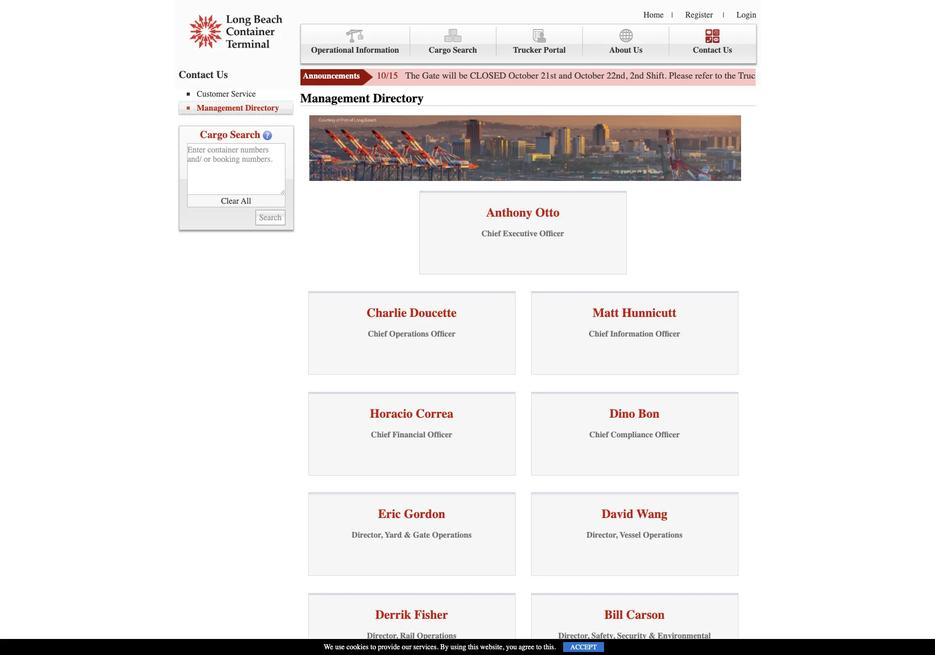 Task type: locate. For each thing, give the bounding box(es) containing it.
officer inside matt hunnicutt option
[[656, 330, 681, 339]]

contact
[[693, 46, 721, 55], [179, 69, 214, 81]]

directory
[[373, 91, 424, 106], [245, 104, 279, 113]]

1 vertical spatial information
[[611, 330, 654, 339]]

information down matt hunnicutt
[[611, 330, 654, 339]]

financial
[[393, 430, 426, 440]]

cargo down management directory link
[[200, 129, 228, 141]]

chief inside matt hunnicutt option
[[589, 330, 609, 339]]

us inside contact us link
[[724, 46, 733, 55]]

Enter container numbers and/ or booking numbers.  text field
[[187, 143, 285, 195]]

director, for david
[[587, 531, 618, 540]]

bill carson option
[[531, 593, 739, 656]]

the
[[725, 70, 736, 81]]

list box
[[308, 292, 739, 656]]

cargo
[[429, 46, 451, 55], [200, 129, 228, 141]]

0 vertical spatial &
[[404, 531, 411, 540]]

contact inside contact us link
[[693, 46, 721, 55]]

matt hunnicutt option
[[531, 292, 739, 375]]

2 | from the left
[[723, 11, 725, 20]]

officer inside charlie doucette option
[[431, 330, 456, 339]]

| left the login
[[723, 11, 725, 20]]

to left the
[[715, 70, 723, 81]]

home link
[[644, 10, 664, 20]]

1 horizontal spatial to
[[536, 643, 542, 652]]

chief for dino
[[590, 430, 609, 440]]

contact up refer
[[693, 46, 721, 55]]

director, down david
[[587, 531, 618, 540]]

bon
[[639, 407, 660, 421]]

chief down horacio on the bottom left of the page
[[371, 430, 391, 440]]

officer down "bon"
[[655, 430, 680, 440]]

eric
[[378, 507, 401, 522]]

register link
[[686, 10, 713, 20]]

directory down service at the left top of page
[[245, 104, 279, 113]]

director, inside eric gordon option
[[352, 531, 383, 540]]

chief inside horacio correa option
[[371, 430, 391, 440]]

officer down correa
[[428, 430, 453, 440]]

0 horizontal spatial |
[[672, 11, 673, 20]]

1 vertical spatial &
[[649, 632, 656, 641]]

contact us up customer
[[179, 69, 228, 81]]

director, up provide
[[367, 632, 398, 641]]

1 horizontal spatial cargo search
[[429, 46, 477, 55]]

portal
[[544, 46, 566, 55]]

0 vertical spatial information
[[356, 46, 399, 55]]

clear all
[[221, 196, 251, 206]]

services.
[[414, 643, 439, 652]]

menu bar containing customer service
[[179, 88, 298, 115]]

bill
[[605, 608, 623, 622]]

chief left the compliance
[[590, 430, 609, 440]]

gate inside eric gordon option
[[413, 531, 430, 540]]

0 vertical spatial contact us
[[693, 46, 733, 55]]

information up 10/15
[[356, 46, 399, 55]]

officer down the doucette
[[431, 330, 456, 339]]

1 vertical spatial menu bar
[[179, 88, 298, 115]]

0 horizontal spatial contact us
[[179, 69, 228, 81]]

this
[[468, 643, 479, 652]]

fisher
[[415, 608, 448, 622]]

us up customer
[[216, 69, 228, 81]]

officer inside horacio correa option
[[428, 430, 453, 440]]

2 horizontal spatial us
[[724, 46, 733, 55]]

1 horizontal spatial |
[[723, 11, 725, 20]]

vessel
[[620, 531, 641, 540]]

director, inside derrik fisher option
[[367, 632, 398, 641]]

we
[[324, 643, 333, 652]]

us inside about us "link"
[[634, 46, 643, 55]]

contact up customer
[[179, 69, 214, 81]]

0 horizontal spatial management
[[197, 104, 243, 113]]

anthony otto
[[486, 205, 560, 220]]

officer down hunnicutt
[[656, 330, 681, 339]]

compliance
[[611, 430, 653, 440]]

rail
[[400, 632, 415, 641]]

eric gordon option
[[308, 493, 516, 577]]

0 horizontal spatial cargo search
[[200, 129, 261, 141]]

cargo search down management directory link
[[200, 129, 261, 141]]

director, inside bill carson option
[[559, 632, 590, 641]]

management
[[300, 91, 370, 106], [197, 104, 243, 113]]

october
[[509, 70, 539, 81], [575, 70, 605, 81]]

us
[[634, 46, 643, 55], [724, 46, 733, 55], [216, 69, 228, 81]]

use
[[335, 643, 345, 652]]

october right and
[[575, 70, 605, 81]]

information for chief
[[611, 330, 654, 339]]

login link
[[737, 10, 757, 20]]

0 horizontal spatial information
[[356, 46, 399, 55]]

1 vertical spatial cargo
[[200, 129, 228, 141]]

operations up 'we use cookies to provide our services. by using this website, you agree to this.'
[[417, 632, 457, 641]]

search
[[453, 46, 477, 55], [230, 129, 261, 141]]

agree
[[519, 643, 535, 652]]

officer inside dino bon option
[[655, 430, 680, 440]]

0 horizontal spatial contact
[[179, 69, 214, 81]]

correa
[[416, 407, 454, 421]]

1 horizontal spatial cargo
[[429, 46, 451, 55]]

charlie
[[367, 306, 407, 320]]

cargo up will
[[429, 46, 451, 55]]

search up be
[[453, 46, 477, 55]]

chief compliance officer
[[590, 430, 680, 440]]

chief financial officer
[[371, 430, 453, 440]]

officer
[[540, 229, 565, 238], [431, 330, 456, 339], [656, 330, 681, 339], [428, 430, 453, 440], [655, 430, 680, 440]]

management directory
[[300, 91, 424, 106]]

us right about
[[634, 46, 643, 55]]

hunnicutt
[[622, 306, 677, 320]]

to left provide
[[371, 643, 376, 652]]

page
[[826, 70, 843, 81]]

director, for bill
[[559, 632, 590, 641]]

contact us inside 'menu bar'
[[693, 46, 733, 55]]

clear all button
[[187, 195, 285, 208]]

to
[[715, 70, 723, 81], [371, 643, 376, 652], [536, 643, 542, 652]]

chief inside dino bon option
[[590, 430, 609, 440]]

director, inside david wang 'option'
[[587, 531, 618, 540]]

using
[[451, 643, 466, 652]]

cargo search link
[[410, 27, 497, 56]]

chief for matt
[[589, 330, 609, 339]]

will
[[442, 70, 457, 81]]

& right security
[[649, 632, 656, 641]]

derrik fisher option
[[308, 593, 516, 656]]

customer service management directory
[[197, 90, 279, 113]]

menu bar
[[300, 24, 757, 64], [179, 88, 298, 115]]

contact us link
[[670, 27, 756, 56]]

0 horizontal spatial cargo
[[200, 129, 228, 141]]

chief inside charlie doucette option
[[368, 330, 387, 339]]

chief down anthony
[[482, 229, 501, 238]]

details
[[904, 70, 929, 81]]

about us
[[610, 46, 643, 55]]

0 vertical spatial contact
[[693, 46, 721, 55]]

1 horizontal spatial &
[[649, 632, 656, 641]]

None submit
[[256, 210, 285, 226]]

0 horizontal spatial menu bar
[[179, 88, 298, 115]]

director,
[[352, 531, 383, 540], [587, 531, 618, 540], [367, 632, 398, 641], [559, 632, 590, 641]]

information inside matt hunnicutt option
[[611, 330, 654, 339]]

1 horizontal spatial menu bar
[[300, 24, 757, 64]]

gate down gordon
[[413, 531, 430, 540]]

cookies
[[347, 643, 369, 652]]

1 october from the left
[[509, 70, 539, 81]]

&
[[404, 531, 411, 540], [649, 632, 656, 641]]

chief down the charlie
[[368, 330, 387, 339]]

website,
[[481, 643, 505, 652]]

0 horizontal spatial october
[[509, 70, 539, 81]]

management down customer
[[197, 104, 243, 113]]

director, up "accept"
[[559, 632, 590, 641]]

chief operations officer
[[368, 330, 456, 339]]

directory down 10/15
[[373, 91, 424, 106]]

to left this.
[[536, 643, 542, 652]]

officer for dino bon
[[655, 430, 680, 440]]

operations down charlie doucette
[[389, 330, 429, 339]]

information for operational
[[356, 46, 399, 55]]

charlie doucette option
[[308, 292, 516, 375]]

operations down gordon
[[432, 531, 472, 540]]

contact us
[[693, 46, 733, 55], [179, 69, 228, 81]]

chief down matt
[[589, 330, 609, 339]]

october left 21st
[[509, 70, 539, 81]]

horacio
[[370, 407, 413, 421]]

contact us up refer
[[693, 46, 733, 55]]

1 horizontal spatial management
[[300, 91, 370, 106]]

operations inside derrik fisher option
[[417, 632, 457, 641]]

home
[[644, 10, 664, 20]]

1 horizontal spatial us
[[634, 46, 643, 55]]

horacio correa option
[[308, 392, 516, 476]]

0 horizontal spatial directory
[[245, 104, 279, 113]]

| right home
[[672, 11, 673, 20]]

officer down otto
[[540, 229, 565, 238]]

director, rail operations
[[367, 632, 457, 641]]

operations inside charlie doucette option
[[389, 330, 429, 339]]

chief for charlie
[[368, 330, 387, 339]]

0 vertical spatial search
[[453, 46, 477, 55]]

menu bar containing operational information
[[300, 24, 757, 64]]

information
[[356, 46, 399, 55], [611, 330, 654, 339]]

fo
[[931, 70, 936, 81]]

0 vertical spatial menu bar
[[300, 24, 757, 64]]

cargo search up will
[[429, 46, 477, 55]]

1 horizontal spatial information
[[611, 330, 654, 339]]

1 horizontal spatial contact us
[[693, 46, 733, 55]]

us up the
[[724, 46, 733, 55]]

0 horizontal spatial &
[[404, 531, 411, 540]]

director, left yard
[[352, 531, 383, 540]]

|
[[672, 11, 673, 20], [723, 11, 725, 20]]

1 horizontal spatial october
[[575, 70, 605, 81]]

0 vertical spatial cargo
[[429, 46, 451, 55]]

operations down wang at the bottom
[[643, 531, 683, 540]]

us for about us "link"
[[634, 46, 643, 55]]

management directory link
[[187, 104, 293, 113]]

search down management directory link
[[230, 129, 261, 141]]

1 horizontal spatial search
[[453, 46, 477, 55]]

& right yard
[[404, 531, 411, 540]]

& inside bill carson option
[[649, 632, 656, 641]]

doucette
[[410, 306, 457, 320]]

1 vertical spatial search
[[230, 129, 261, 141]]

management down announcements
[[300, 91, 370, 106]]

chief
[[482, 229, 501, 238], [368, 330, 387, 339], [589, 330, 609, 339], [371, 430, 391, 440], [590, 430, 609, 440]]

dino bon
[[610, 407, 660, 421]]

matt
[[593, 306, 619, 320]]

operations
[[389, 330, 429, 339], [432, 531, 472, 540], [643, 531, 683, 540], [417, 632, 457, 641]]

1 horizontal spatial contact
[[693, 46, 721, 55]]

accept button
[[563, 643, 604, 653]]



Task type: vqa. For each thing, say whether or not it's contained in the screenshot.
the bottom Search
yes



Task type: describe. For each thing, give the bounding box(es) containing it.
eric gordon
[[378, 507, 446, 522]]

gordon
[[404, 507, 446, 522]]

trucker portal
[[513, 46, 566, 55]]

carson
[[627, 608, 665, 622]]

bill carson
[[605, 608, 665, 622]]

safety,
[[592, 632, 616, 641]]

announcements
[[303, 71, 360, 81]]

hours
[[783, 70, 806, 81]]

trucker portal link
[[497, 27, 583, 56]]

matt hunnicutt
[[593, 306, 677, 320]]

operations inside david wang 'option'
[[643, 531, 683, 540]]

chief for anthony
[[482, 229, 501, 238]]

dino bon option
[[531, 392, 739, 476]]

director, yard & gate operations
[[352, 531, 472, 540]]

provide
[[378, 643, 400, 652]]

dino
[[610, 407, 636, 421]]

22nd,
[[607, 70, 628, 81]]

officer for matt hunnicutt
[[656, 330, 681, 339]]

register
[[686, 10, 713, 20]]

director, safety, security & environmental
[[559, 632, 711, 641]]

cargo inside 'menu bar'
[[429, 46, 451, 55]]

gate right truck
[[763, 70, 780, 81]]

2 october from the left
[[575, 70, 605, 81]]

executive
[[503, 229, 538, 238]]

officer for anthony otto
[[540, 229, 565, 238]]

1 vertical spatial contact
[[179, 69, 214, 81]]

otto
[[536, 205, 560, 220]]

0 horizontal spatial us
[[216, 69, 228, 81]]

search inside 'menu bar'
[[453, 46, 477, 55]]

our
[[402, 643, 412, 652]]

web
[[808, 70, 823, 81]]

horacio correa
[[370, 407, 454, 421]]

accept
[[571, 644, 597, 652]]

further
[[859, 70, 884, 81]]

10/15
[[377, 70, 398, 81]]

10/15 the gate will be closed october 21st and october 22nd, 2nd shift. please refer to the truck gate hours web page for further gate details fo
[[377, 70, 936, 81]]

closed
[[470, 70, 506, 81]]

gate right the
[[422, 70, 440, 81]]

david wang
[[602, 507, 668, 522]]

21st
[[541, 70, 557, 81]]

director, for eric
[[352, 531, 383, 540]]

0 horizontal spatial search
[[230, 129, 261, 141]]

directory inside customer service management directory
[[245, 104, 279, 113]]

be
[[459, 70, 468, 81]]

operations inside eric gordon option
[[432, 531, 472, 540]]

operational information link
[[301, 27, 410, 56]]

gate
[[886, 70, 902, 81]]

chief for horacio
[[371, 430, 391, 440]]

all
[[241, 196, 251, 206]]

derrik fisher
[[376, 608, 448, 622]]

1 vertical spatial cargo search
[[200, 129, 261, 141]]

about
[[610, 46, 632, 55]]

wang
[[637, 507, 668, 522]]

and
[[559, 70, 572, 81]]

we use cookies to provide our services. by using this website, you agree to this.
[[324, 643, 556, 652]]

service
[[231, 90, 256, 99]]

shift.
[[647, 70, 667, 81]]

director, for derrik
[[367, 632, 398, 641]]

us for contact us link in the top of the page
[[724, 46, 733, 55]]

please
[[669, 70, 693, 81]]

officer for charlie doucette
[[431, 330, 456, 339]]

& inside eric gordon option
[[404, 531, 411, 540]]

about us link
[[583, 27, 670, 56]]

environmental
[[658, 632, 711, 641]]

customer service link
[[187, 90, 293, 99]]

david wang option
[[531, 493, 739, 577]]

director, vessel operations
[[587, 531, 683, 540]]

officer for horacio correa
[[428, 430, 453, 440]]

the
[[406, 70, 420, 81]]

0 horizontal spatial to
[[371, 643, 376, 652]]

2 horizontal spatial to
[[715, 70, 723, 81]]

operational information
[[311, 46, 399, 55]]

list box containing charlie doucette
[[308, 292, 739, 656]]

david
[[602, 507, 634, 522]]

login
[[737, 10, 757, 20]]

for
[[846, 70, 856, 81]]

trucker
[[513, 46, 542, 55]]

refer
[[696, 70, 713, 81]]

2nd
[[630, 70, 644, 81]]

0 vertical spatial cargo search
[[429, 46, 477, 55]]

chief executive officer
[[482, 229, 565, 238]]

by
[[441, 643, 449, 652]]

clear
[[221, 196, 239, 206]]

security
[[618, 632, 647, 641]]

truck
[[739, 70, 761, 81]]

yard
[[385, 531, 402, 540]]

derrik
[[376, 608, 411, 622]]

charlie doucette
[[367, 306, 457, 320]]

1 vertical spatial contact us
[[179, 69, 228, 81]]

customer
[[197, 90, 229, 99]]

1 | from the left
[[672, 11, 673, 20]]

1 horizontal spatial directory
[[373, 91, 424, 106]]

this.
[[544, 643, 556, 652]]

you
[[506, 643, 517, 652]]

management inside customer service management directory
[[197, 104, 243, 113]]



